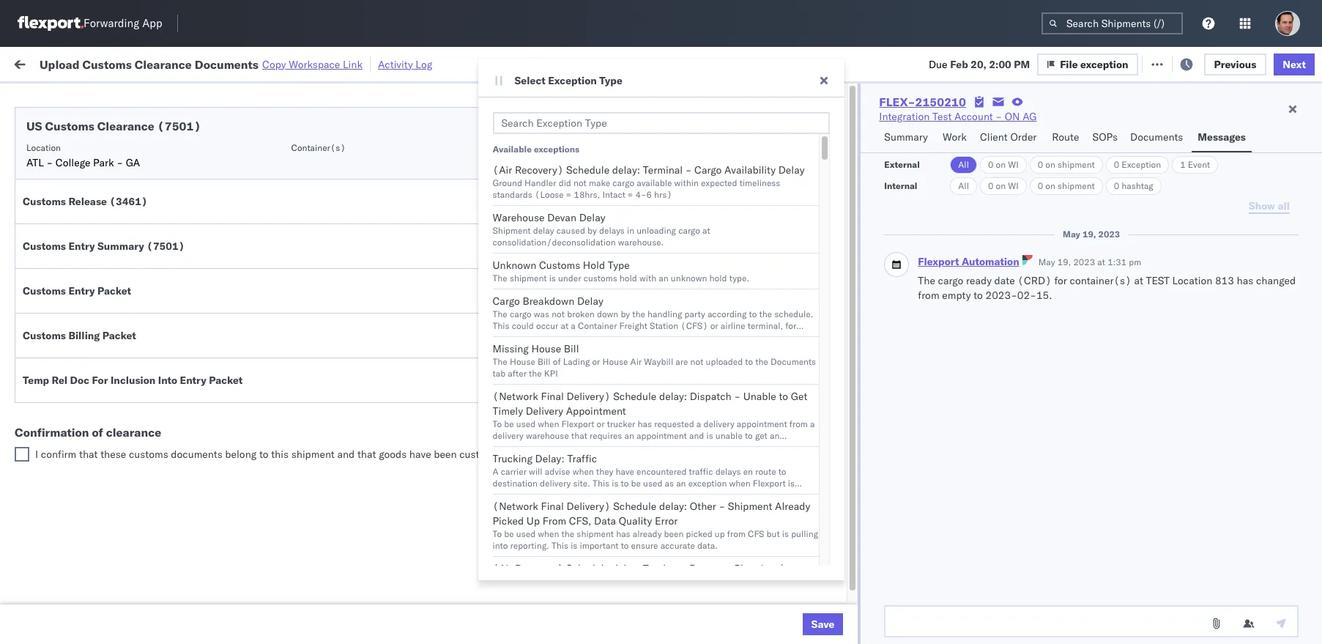 Task type: locate. For each thing, give the bounding box(es) containing it.
all button for internal
[[951, 177, 977, 195]]

not
[[574, 177, 587, 188], [552, 308, 565, 319], [691, 356, 704, 367]]

6 ocean from the top
[[448, 334, 478, 348]]

1 vertical spatial to
[[493, 528, 502, 539]]

cst, for demo123
[[280, 109, 303, 122]]

of inside (network final delivery) schedule delay: dispatch - unable to get timely delivery appointment to be used when flexport or trucker has requested a delivery appointment from a delivery warehouse that requires an appointment and is unable to get an appointment within sla trucking delay: traffic a carrier will advise when they have encountered traffic delays en route to destination delivery site. this is to be used as an exception when flexport is notified of this occurance impacting a shipment's final delivery date/time (network final delivery) schedule delay: other - shipment already picked up from cfs, data quality error to be used when the shipment has already been picked up from cfs but is pulling into reporting. this is important to ensure accurate data.
[[526, 489, 534, 500]]

pickup for 9:30 pm cst, feb 21, 2023
[[80, 294, 111, 307]]

exception inside (network final delivery) schedule delay: dispatch - unable to get timely delivery appointment to be used when flexport or trucker has requested a delivery appointment from a delivery warehouse that requires an appointment and is unable to get an appointment within sla trucking delay: traffic a carrier will advise when they have encountered traffic delays en route to destination delivery site. this is to be used as an exception when flexport is notified of this occurance impacting a shipment's final delivery date/time (network final delivery) schedule delay: other - shipment already picked up from cfs, data quality error to be used when the shipment has already been picked up from cfs but is pulling into reporting. this is important to ensure accurate data.
[[688, 478, 727, 489]]

3 1911408 from the top
[[840, 431, 885, 444]]

delay: down the entity
[[612, 163, 640, 177]]

test
[[1146, 274, 1170, 287]]

2 vertical spatial or
[[597, 418, 605, 429]]

0 vertical spatial 2:00
[[989, 58, 1012, 71]]

3 lcl from the top
[[481, 302, 499, 315]]

0 on shipment for 0 exception
[[1038, 159, 1095, 170]]

1 vertical spatial test 20 wi team assignment
[[1181, 592, 1309, 606]]

1 vertical spatial flex-2001714
[[809, 270, 885, 283]]

delay inside the (air recovery) schedule delay: terminal - cargo availability delay ground handler did not make cargo available within expected timeliness standards (loose = 18hrs, intact = 4-6 hrs)
[[779, 163, 805, 177]]

lcl for 1:59 am cst, feb 17, 2023
[[481, 173, 499, 186]]

los up the (3461)
[[138, 165, 155, 178]]

select file for customs release (3461)
[[764, 195, 816, 208]]

customs up under
[[539, 259, 580, 272]]

demu1232567
[[903, 108, 977, 122], [977, 592, 1052, 605], [977, 624, 1052, 637]]

(air for (air recovery) schedule delay: trucker - recovery planning / capacity issue
[[493, 562, 512, 575]]

1 vertical spatial schedule pickup from los angeles, ca
[[34, 294, 197, 322]]

0 vertical spatial team
[[1230, 109, 1253, 122]]

1 all button from the top
[[951, 156, 977, 174]]

2 ocean from the top
[[448, 141, 478, 154]]

bicu1234565, demu1232567
[[903, 592, 1052, 605], [903, 624, 1052, 637]]

not up occur
[[552, 308, 565, 319]]

1 vertical spatial 19,
[[1058, 256, 1071, 267]]

1 20 from the top
[[1202, 109, 1214, 122]]

confirm inside confirm delivery link
[[34, 430, 71, 444]]

pickup up billing
[[80, 294, 111, 307]]

destination
[[493, 478, 538, 489]]

of up these
[[92, 425, 103, 440]]

schedule delivery appointment for 1:59 am cst, feb 15, 2023
[[34, 108, 180, 121]]

test up the in
[[624, 206, 643, 219]]

fcl down picked on the bottom
[[481, 528, 500, 541]]

select file for customs billing packet
[[764, 329, 816, 342]]

1 vertical spatial this
[[536, 489, 551, 500]]

delivery for fourth schedule delivery appointment button
[[80, 334, 117, 347]]

message
[[198, 57, 239, 70]]

upload up by:
[[40, 57, 80, 71]]

1 horizontal spatial hold
[[710, 273, 727, 284]]

external
[[885, 159, 920, 170]]

cargo inside warehouse devan delay shipment delay caused by delays in unloading cargo at consolidation/deconsolidation warehouse.
[[679, 225, 700, 236]]

id
[[804, 119, 813, 130]]

0 vertical spatial used
[[516, 418, 536, 429]]

confirm pickup from los angeles, ca down workitem 'button'
[[34, 133, 192, 161]]

schedule.
[[775, 308, 814, 319]]

lcl up standards
[[481, 173, 499, 186]]

this up example.
[[493, 320, 510, 331]]

2 all button from the top
[[951, 177, 977, 195]]

los inside schedule pickup from los angeles international airport
[[138, 230, 155, 243]]

24, for 11:30 am cst, feb 24, 2023
[[333, 399, 349, 412]]

2 (air from the top
[[493, 562, 512, 575]]

not right are
[[691, 356, 704, 367]]

2 flex-1911408 from the top
[[809, 367, 885, 380]]

1911408 for 1:59 am cst, feb 15, 2023
[[840, 109, 885, 122]]

los down inclusion
[[132, 391, 149, 404]]

wi for demo123
[[1217, 109, 1227, 122]]

2 vertical spatial 1977428
[[840, 399, 885, 412]]

dispatch
[[690, 390, 732, 403]]

1 schedule pickup from los angeles, ca button from the top
[[34, 164, 208, 195]]

mawb1234 for schedule pickup from los angeles international airport
[[998, 238, 1055, 251]]

delivery down advise
[[540, 478, 571, 489]]

client for client order
[[980, 130, 1008, 144]]

of
[[553, 356, 561, 367], [92, 425, 103, 440], [97, 463, 106, 476], [526, 489, 534, 500]]

0 on wi for external
[[988, 159, 1019, 170]]

0 vertical spatial or
[[710, 320, 719, 331]]

0 horizontal spatial work
[[160, 57, 186, 70]]

los for 1:59 am cst, feb 24, 2023
[[132, 359, 149, 372]]

otter products, llc
[[639, 173, 731, 186], [639, 206, 731, 219]]

3 1911466 from the top
[[840, 592, 885, 606]]

customs
[[82, 57, 132, 71], [45, 119, 94, 133], [23, 195, 66, 208], [23, 240, 66, 253], [539, 259, 580, 272], [23, 284, 66, 297], [23, 329, 66, 342]]

honeywell up station
[[639, 302, 687, 315]]

work down integration test account - on ag link
[[943, 130, 967, 144]]

0 horizontal spatial location
[[26, 142, 61, 153]]

1 bicu1234565, demu1232567 from the top
[[903, 592, 1052, 605]]

1:59 am cst, feb 17, 2023
[[236, 141, 370, 154], [236, 173, 370, 186]]

been right goods
[[434, 448, 457, 461]]

schedule delivery appointment button for 1:59 am cst, feb 15, 2023
[[34, 107, 180, 123]]

resize handle column header
[[210, 114, 227, 644], [372, 114, 390, 644], [423, 114, 441, 644], [519, 114, 536, 644], [614, 114, 632, 644], [761, 114, 778, 644], [878, 114, 895, 644], [973, 114, 991, 644], [1156, 114, 1174, 644], [1251, 114, 1269, 644], [1285, 114, 1303, 644]]

flex-2001714 button
[[785, 234, 888, 255], [785, 234, 888, 255], [785, 266, 888, 287], [785, 266, 888, 287]]

1 vertical spatial been
[[664, 528, 684, 539]]

17,
[[326, 141, 342, 154], [326, 173, 342, 186], [325, 270, 341, 283]]

0 up 'mbltest1234'
[[1038, 159, 1044, 170]]

2 vertical spatial not
[[691, 356, 704, 367]]

schedule delivery appointment
[[34, 108, 180, 121], [34, 205, 180, 218], [34, 269, 180, 282], [34, 334, 180, 347], [34, 592, 180, 605]]

1 assignment from the top
[[1256, 109, 1309, 122]]

delay for devan
[[579, 211, 606, 224]]

pm right 9:30
[[261, 302, 277, 315]]

appointment up get
[[737, 418, 787, 429]]

have right goods
[[409, 448, 431, 461]]

(air
[[493, 163, 512, 177], [493, 562, 512, 575]]

0 vertical spatial has
[[1237, 274, 1254, 287]]

at down pm
[[1135, 274, 1144, 287]]

None checkbox
[[15, 447, 29, 462]]

1:31
[[1108, 256, 1127, 267]]

4 resize handle column header from the left
[[519, 114, 536, 644]]

that up 'sla'
[[571, 430, 588, 441]]

test up impacting
[[597, 463, 616, 477]]

0 vertical spatial (7501)
[[157, 119, 201, 133]]

integration test account - western digital up type.
[[639, 238, 836, 251]]

19, for may 19, 2023
[[1083, 229, 1097, 240]]

3 ocean lcl from the top
[[448, 302, 499, 315]]

2 1911408 from the top
[[840, 367, 885, 380]]

flex-1988285 down flex-2006134
[[809, 173, 885, 186]]

wi for --
[[1217, 592, 1227, 606]]

internal
[[885, 180, 918, 191]]

consignee inside "button"
[[639, 119, 681, 130]]

container(s)
[[1070, 274, 1132, 287]]

upload for proof
[[34, 463, 67, 476]]

0 vertical spatial 19,
[[1083, 229, 1097, 240]]

1 0 on shipment from the top
[[1038, 159, 1095, 170]]

1 vertical spatial container
[[578, 320, 617, 331]]

0 hashtag
[[1114, 180, 1154, 191]]

0 vertical spatial confirm pickup from los angeles, ca link
[[34, 132, 208, 162]]

demo down data
[[585, 528, 612, 541]]

0 horizontal spatial =
[[566, 189, 572, 200]]

5 ocean lcl from the top
[[448, 399, 499, 412]]

doc
[[70, 374, 89, 387]]

example.
[[493, 332, 529, 343]]

the left kpi
[[529, 368, 542, 379]]

is inside unknown customs hold type the shipment is under customs hold with an unknown hold type.
[[549, 273, 556, 284]]

2 vertical spatial delay
[[577, 295, 604, 308]]

this inside the cargo breakdown delay the cargo was not broken down by the handling party according to the schedule. this could occur at a container freight station (cfs) or airline terminal, for example. missing house bill the house bill of lading or house air waybill are not uploaded to the documents tab after the kpi
[[493, 320, 510, 331]]

expected
[[701, 177, 737, 188]]

confirm pickup from los angeles, ca button for 11:30 am cst, feb 24, 2023
[[34, 390, 208, 421]]

0 vertical spatial test 20 wi team assignment
[[1181, 109, 1309, 122]]

3 1:59 from the top
[[236, 173, 258, 186]]

i
[[35, 448, 38, 461]]

changed
[[1257, 274, 1296, 287]]

0 vertical spatial 20
[[1202, 109, 1214, 122]]

recovery) inside the (air recovery) schedule delay: terminal - cargo availability delay ground handler did not make cargo available within expected timeliness standards (loose = 18hrs, intact = 4-6 hrs)
[[515, 163, 564, 177]]

1 digital from the top
[[806, 238, 836, 251]]

2 20 from the top
[[1202, 592, 1214, 606]]

link
[[343, 58, 363, 71]]

at right occur
[[561, 320, 569, 331]]

ocean fcl up available at the left top of page
[[448, 109, 500, 122]]

1 horizontal spatial been
[[664, 528, 684, 539]]

angeles, up into
[[151, 359, 192, 372]]

have inside (network final delivery) schedule delay: dispatch - unable to get timely delivery appointment to be used when flexport or trucker has requested a delivery appointment from a delivery warehouse that requires an appointment and is unable to get an appointment within sla trucking delay: traffic a carrier will advise when they have encountered traffic delays en route to destination delivery site. this is to be used as an exception when flexport is notified of this occurance impacting a shipment's final delivery date/time (network final delivery) schedule delay: other - shipment already picked up from cfs, data quality error to be used when the shipment has already been picked up from cfs but is pulling into reporting. this is important to ensure accurate data.
[[616, 466, 635, 477]]

from for schedule pickup from los angeles, ca link corresponding to 1:59 am cst, feb 17, 2023
[[114, 165, 135, 178]]

0 vertical spatial assignment
[[1256, 109, 1309, 122]]

1 vertical spatial or
[[592, 356, 600, 367]]

select file for customs entry packet
[[764, 284, 816, 297]]

test 20 wi team assignment for --
[[1181, 592, 1309, 606]]

pm right 20,
[[1014, 58, 1030, 71]]

delays inside (network final delivery) schedule delay: dispatch - unable to get timely delivery appointment to be used when flexport or trucker has requested a delivery appointment from a delivery warehouse that requires an appointment and is unable to get an appointment within sla trucking delay: traffic a carrier will advise when they have encountered traffic delays en route to destination delivery site. this is to be used as an exception when flexport is notified of this occurance impacting a shipment's final delivery date/time (network final delivery) schedule delay: other - shipment already picked up from cfs, data quality error to be used when the shipment has already been picked up from cfs but is pulling into reporting. this is important to ensure accurate data.
[[716, 466, 741, 477]]

bookings
[[544, 109, 587, 122], [639, 109, 682, 122], [544, 367, 587, 380], [639, 367, 682, 380], [544, 431, 587, 444], [639, 431, 682, 444], [639, 496, 682, 509], [639, 528, 682, 541], [639, 560, 682, 573], [639, 592, 682, 606]]

pickup up 'release'
[[80, 165, 111, 178]]

1 vertical spatial packet
[[102, 329, 136, 342]]

bookings test consignee down traffic
[[639, 496, 756, 509]]

0 vertical spatial products,
[[666, 173, 711, 186]]

2 all from the top
[[959, 180, 969, 191]]

pulling
[[791, 528, 819, 539]]

site.
[[573, 478, 591, 489]]

hold
[[583, 259, 605, 272]]

have right they
[[616, 466, 635, 477]]

at inside the cargo breakdown delay the cargo was not broken down by the handling party according to the schedule. this could occur at a container freight station (cfs) or airline terminal, for example. missing house bill the house bill of lading or house air waybill are not uploaded to the documents tab after the kpi
[[561, 320, 569, 331]]

when up site.
[[573, 466, 594, 477]]

capacity
[[493, 577, 534, 590]]

0 vertical spatial all button
[[951, 156, 977, 174]]

ocean fcl up a
[[448, 431, 500, 444]]

all button for external
[[951, 156, 977, 174]]

1 horizontal spatial summary
[[885, 130, 928, 144]]

20 for demo123
[[1202, 109, 1214, 122]]

pm for integration test account - western digital
[[261, 270, 277, 283]]

0 vertical spatial schedule pickup from los angeles, ca link
[[34, 164, 208, 194]]

account up impacting
[[619, 463, 658, 477]]

pm
[[1014, 58, 1030, 71], [261, 270, 277, 283], [261, 302, 277, 315]]

schedule delivery appointment link for 1:59 am cst, feb 15, 2023
[[34, 107, 180, 122]]

cargo inside the cargo breakdown delay the cargo was not broken down by the handling party according to the schedule. this could occur at a container freight station (cfs) or airline terminal, for example. missing house bill the house bill of lading or house air waybill are not uploaded to the documents tab after the kpi
[[493, 295, 520, 308]]

2 wi from the top
[[1008, 180, 1019, 191]]

1911466
[[840, 528, 885, 541], [840, 560, 885, 573], [840, 592, 885, 606], [840, 625, 885, 638]]

0 horizontal spatial may
[[1039, 256, 1056, 267]]

confirm delivery button
[[34, 430, 111, 446]]

2 assignment from the top
[[1256, 592, 1309, 606]]

shipment inside unknown customs hold type the shipment is under customs hold with an unknown hold type.
[[510, 273, 547, 284]]

1 wi from the top
[[1008, 159, 1019, 170]]

from for schedule pickup from los angeles, ca link related to 9:30 pm cst, feb 21, 2023
[[114, 294, 135, 307]]

1 vertical spatial (air
[[493, 562, 512, 575]]

from down airport
[[114, 294, 135, 307]]

fcl
[[481, 109, 500, 122], [481, 141, 500, 154], [481, 367, 500, 380], [481, 431, 500, 444], [481, 496, 500, 509], [481, 528, 500, 541], [481, 560, 500, 573], [481, 592, 500, 606]]

demo123
[[998, 109, 1047, 122]]

within down terminal
[[675, 177, 699, 188]]

10 ocean from the top
[[448, 496, 478, 509]]

11 resize handle column header from the left
[[1285, 114, 1303, 644]]

flex-2150210 up container numbers
[[879, 95, 966, 109]]

entry left airport
[[68, 240, 95, 253]]

delivery for 1:59 am cst, feb 15, 2023's schedule delivery appointment button
[[80, 108, 117, 121]]

3 select file from the top
[[764, 284, 816, 297]]

test up 'unable'
[[699, 399, 718, 412]]

los left angeles
[[138, 230, 155, 243]]

delivery inside (network final delivery) schedule delay: dispatch - unable to get timely delivery appointment to be used when flexport or trucker has requested a delivery appointment from a delivery warehouse that requires an appointment and is unable to get an appointment within sla trucking delay: traffic a carrier will advise when they have encountered traffic delays en route to destination delivery site. this is to be used as an exception when flexport is notified of this occurance impacting a shipment's final delivery date/time (network final delivery) schedule delay: other - shipment already picked up from cfs, data quality error to be used when the shipment has already been picked up from cfs but is pulling into reporting. this is important to ensure accurate data.
[[526, 404, 563, 418]]

western for schedule delivery appointment
[[765, 270, 803, 283]]

exception for 0
[[1122, 159, 1161, 170]]

19, up may 19, 2023 at 1:31 pm
[[1083, 229, 1097, 240]]

cst, for mbltest1234
[[280, 173, 303, 186]]

up
[[527, 514, 540, 528]]

1 western from the top
[[765, 238, 803, 251]]

products up 18hrs,
[[570, 173, 612, 186]]

2 flex-2001714 from the top
[[809, 270, 885, 283]]

1977428 for 11:30 am cst, feb 24, 2023
[[840, 399, 885, 412]]

1 schedule delivery appointment button from the top
[[34, 107, 180, 123]]

us customs clearance (7501)
[[26, 119, 201, 133]]

None text field
[[885, 605, 1299, 637]]

1 team from the top
[[1230, 109, 1253, 122]]

western up schedule.
[[765, 270, 803, 283]]

recovery) for handler
[[515, 163, 564, 177]]

0 vertical spatial confirm pickup from los angeles, ca button
[[34, 132, 208, 163]]

issue
[[537, 577, 561, 590]]

type inside unknown customs hold type the shipment is under customs hold with an unknown hold type.
[[608, 259, 630, 272]]

12 ocean from the top
[[448, 560, 478, 573]]

documents inside "button"
[[1131, 130, 1184, 144]]

documents left copy
[[195, 57, 259, 71]]

copy workspace link button
[[262, 58, 363, 71]]

llc
[[713, 173, 731, 186], [713, 206, 731, 219]]

packet for customs billing packet
[[102, 329, 136, 342]]

0 horizontal spatial 19,
[[1058, 256, 1071, 267]]

consignee down the ensure
[[615, 560, 664, 573]]

on
[[366, 57, 377, 70], [996, 159, 1006, 170], [1046, 159, 1056, 170], [996, 180, 1006, 191], [1046, 180, 1056, 191]]

los for 1:59 am cst, feb 17, 2023
[[138, 165, 155, 178]]

0 vertical spatial wi
[[1008, 159, 1019, 170]]

bookings test consignee up dispatch
[[639, 367, 756, 380]]

otter products - test account
[[544, 173, 684, 186], [544, 206, 684, 219]]

1 vertical spatial digital
[[806, 270, 836, 283]]

19, for may 19, 2023 at 1:31 pm
[[1058, 256, 1071, 267]]

0 horizontal spatial client
[[544, 119, 567, 130]]

angeles, for 11:30 am cst, feb 24, 2023
[[151, 391, 192, 404]]

work right import
[[160, 57, 186, 70]]

cargo inside the cargo breakdown delay the cargo was not broken down by the handling party according to the schedule. this could occur at a container freight station (cfs) or airline terminal, for example. missing house bill the house bill of lading or house air waybill are not uploaded to the documents tab after the kpi
[[510, 308, 532, 319]]

workspace
[[289, 58, 340, 71]]

delay: inside (air recovery) schedule delay: trucker - recovery planning / capacity issue
[[612, 562, 640, 575]]

packet right billing
[[102, 329, 136, 342]]

1 horizontal spatial documents
[[771, 356, 816, 367]]

get
[[755, 430, 768, 441]]

1 1911466 from the top
[[840, 528, 885, 541]]

schedule inside schedule pickup from los angeles international airport
[[34, 230, 77, 243]]

upload proof of delivery button
[[34, 462, 147, 478]]

wi for external
[[1008, 159, 1019, 170]]

of up kpi
[[553, 356, 561, 367]]

1 horizontal spatial that
[[357, 448, 376, 461]]

appointment
[[120, 108, 180, 121], [120, 205, 180, 218], [120, 269, 180, 282], [120, 334, 180, 347], [566, 404, 626, 418], [120, 592, 180, 605]]

5 lcl from the top
[[481, 399, 499, 412]]

1 vertical spatial this
[[593, 478, 610, 489]]

mawb1234 up (crd) on the right of the page
[[998, 238, 1055, 251]]

assignment for demo123
[[1256, 109, 1309, 122]]

11 ocean from the top
[[448, 528, 478, 541]]

numbers inside "button"
[[1051, 119, 1087, 130]]

test up freight
[[604, 302, 623, 315]]

appointment
[[737, 418, 787, 429], [637, 430, 687, 441], [493, 442, 543, 453]]

when up warehouse
[[538, 418, 559, 429]]

5 ca from the top
[[34, 406, 48, 419]]

schedule pickup from los angeles, ca link for 9:30 pm cst, feb 21, 2023
[[34, 293, 208, 323]]

make
[[589, 177, 610, 188]]

wi for internal
[[1008, 180, 1019, 191]]

los for 9:30 pm cst, feb 21, 2023
[[138, 294, 155, 307]]

from inside schedule pickup from los angeles international airport
[[114, 230, 135, 243]]

account up according
[[714, 270, 753, 283]]

delay
[[779, 163, 805, 177], [579, 211, 606, 224], [577, 295, 604, 308]]

2 products from the top
[[570, 206, 612, 219]]

0 vertical spatial (air
[[493, 163, 512, 177]]

customs inside unknown customs hold type the shipment is under customs hold with an unknown hold type.
[[584, 273, 617, 284]]

3 select file button from the top
[[755, 280, 825, 302]]

1 delivery) from the top
[[567, 390, 611, 403]]

confirm for 3rd the confirm pickup from los angeles, ca button from the bottom
[[34, 133, 71, 146]]

2 schedule pickup from los angeles, ca link from the top
[[34, 293, 208, 323]]

consignee up terminal
[[639, 119, 681, 130]]

select for customs billing packet
[[764, 329, 795, 342]]

test 20 wi team assignment
[[1181, 109, 1309, 122], [1181, 592, 1309, 606]]

container inside the cargo breakdown delay the cargo was not broken down by the handling party according to the schedule. this could occur at a container freight station (cfs) or airline terminal, for example. missing house bill the house bill of lading or house air waybill are not uploaded to the documents tab after the kpi
[[578, 320, 617, 331]]

0 vertical spatial delivery)
[[567, 390, 611, 403]]

delivery for confirm delivery button
[[74, 430, 111, 444]]

schedule delivery appointment button for 2:30 pm cst, feb 17, 2023
[[34, 269, 180, 285]]

delay inside warehouse devan delay shipment delay caused by delays in unloading cargo at consolidation/deconsolidation warehouse.
[[579, 211, 606, 224]]

0 horizontal spatial not
[[552, 308, 565, 319]]

warehouse
[[493, 211, 545, 224]]

appointment for fourth schedule delivery appointment button
[[120, 334, 180, 347]]

0 vertical spatial bicu1234565, demu1232567
[[903, 592, 1052, 605]]

date/time
[[744, 489, 785, 500]]

all button
[[951, 156, 977, 174], [951, 177, 977, 195]]

1 horizontal spatial exception
[[1122, 159, 1161, 170]]

integration test account - on ag
[[879, 110, 1037, 123], [544, 463, 701, 477], [639, 463, 797, 477]]

flex id button
[[778, 116, 881, 131]]

select file button for customs entry summary (7501)
[[755, 235, 825, 257]]

2 vertical spatial confirm pickup from los angeles, ca button
[[34, 390, 208, 421]]

pickup for 11:30 am cst, feb 24, 2023
[[74, 391, 105, 404]]

2 confirm pickup from los angeles, ca link from the top
[[34, 358, 208, 387]]

2 bicu1234565, demu1232567 from the top
[[903, 624, 1052, 637]]

route button
[[1046, 124, 1087, 152]]

0 vertical spatial entry
[[68, 240, 95, 253]]

schedule delivery appointment button
[[34, 107, 180, 123], [34, 204, 180, 220], [34, 269, 180, 285], [34, 333, 180, 349], [34, 591, 180, 607]]

2 integration test account - western digital from the top
[[639, 270, 836, 283]]

0 vertical spatial 0 on shipment
[[1038, 159, 1095, 170]]

1 confirm from the top
[[34, 133, 71, 146]]

cst, for testmbl123
[[280, 141, 303, 154]]

0 vertical spatial 17,
[[326, 141, 342, 154]]

2 fcl from the top
[[481, 141, 500, 154]]

4 flex-1911466 from the top
[[809, 625, 885, 638]]

delay inside the cargo breakdown delay the cargo was not broken down by the handling party according to the schedule. this could occur at a container freight station (cfs) or airline terminal, for example. missing house bill the house bill of lading or house air waybill are not uploaded to the documents tab after the kpi
[[577, 295, 604, 308]]

they
[[596, 466, 614, 477]]

cargo right unloading
[[679, 225, 700, 236]]

picked
[[686, 528, 713, 539]]

pm
[[1129, 256, 1142, 267]]

1 vertical spatial mawb1234
[[998, 270, 1055, 283]]

ocean lcl for 9:30 pm cst, feb 21, 2023
[[448, 302, 499, 315]]

1 vertical spatial flex-1977428
[[809, 334, 885, 348]]

0 horizontal spatial and
[[337, 448, 355, 461]]

ca left the rel
[[34, 373, 48, 386]]

schedule pickup from los angeles, ca link for 1:59 am cst, feb 17, 2023
[[34, 164, 208, 194]]

los
[[132, 133, 149, 146], [138, 165, 155, 178], [138, 230, 155, 243], [138, 294, 155, 307], [132, 359, 149, 372], [132, 391, 149, 404]]

forwarding app
[[84, 16, 162, 30]]

impacting
[[597, 489, 636, 500]]

2 team from the top
[[1230, 592, 1253, 606]]

messages
[[1198, 130, 1246, 144]]

location inside location atl - college park - ga
[[26, 142, 61, 153]]

be down picked on the bottom
[[504, 528, 514, 539]]

1 horizontal spatial customs
[[460, 448, 499, 461]]

am for 1:59 am cst, mar 3, 2023's schedule delivery appointment link
[[261, 592, 278, 606]]

0 vertical spatial 1:59 am cst, feb 17, 2023
[[236, 141, 370, 154]]

1 select file button from the top
[[755, 191, 825, 212]]

flexport down issue
[[544, 592, 582, 606]]

after
[[508, 368, 527, 379]]

by inside the cargo breakdown delay the cargo was not broken down by the handling party according to the schedule. this could occur at a container freight station (cfs) or airline terminal, for example. missing house bill the house bill of lading or house air waybill are not uploaded to the documents tab after the kpi
[[621, 308, 630, 319]]

lcl for 9:30 pm cst, feb 21, 2023
[[481, 302, 499, 315]]

0 vertical spatial (network
[[493, 390, 538, 403]]

2 vertical spatial confirm pickup from los angeles, ca
[[34, 391, 192, 419]]

am for schedule pickup from los angeles, ca link corresponding to 1:59 am cst, feb 17, 2023
[[261, 173, 278, 186]]

entry for packet
[[68, 284, 95, 297]]

cst, down 1:59 am cst, feb 15, 2023
[[280, 141, 303, 154]]

recovery) inside (air recovery) schedule delay: trucker - recovery planning / capacity issue
[[515, 562, 564, 575]]

due feb 20, 2:00 pm
[[929, 58, 1030, 71]]

0 vertical spatial this
[[493, 320, 510, 331]]

2 test from the top
[[1181, 592, 1199, 606]]

caused
[[557, 225, 585, 236]]

17, up "21,"
[[325, 270, 341, 283]]

1 mawb1234 from the top
[[998, 238, 1055, 251]]

Search Work text field
[[829, 52, 989, 74]]

not inside the (air recovery) schedule delay: terminal - cargo availability delay ground handler did not make cargo available within expected timeliness standards (loose = 18hrs, intact = 4-6 hrs)
[[574, 177, 587, 188]]

19, down may 19, 2023
[[1058, 256, 1071, 267]]

cst, for mawb1234
[[279, 270, 302, 283]]

0 vertical spatial container
[[903, 114, 942, 125]]

4 1:59 from the top
[[236, 367, 258, 380]]

0 vertical spatial air
[[448, 270, 462, 283]]

mbltest1234
[[998, 173, 1067, 186]]

location left 813
[[1173, 274, 1213, 287]]

1 flex-2001714 from the top
[[809, 238, 885, 251]]

(air inside the (air recovery) schedule delay: terminal - cargo availability delay ground handler did not make cargo available within expected timeliness standards (loose = 18hrs, intact = 4-6 hrs)
[[493, 163, 512, 177]]

1 final from the top
[[541, 390, 564, 403]]

3 flex-1977428 from the top
[[809, 399, 885, 412]]

shipment inside warehouse devan delay shipment delay caused by delays in unloading cargo at consolidation/deconsolidation warehouse.
[[493, 225, 531, 236]]

schedule delivery appointment button for 1:59 am cst, mar 3, 2023
[[34, 591, 180, 607]]

station
[[650, 320, 679, 331]]

3 confirm pickup from los angeles, ca link from the top
[[34, 390, 208, 419]]

2 ca from the top
[[34, 180, 48, 193]]

file for customs entry summary (7501)
[[798, 240, 816, 253]]

ocean lcl up example.
[[448, 302, 499, 315]]

documents up get
[[771, 356, 816, 367]]

2:00
[[989, 58, 1012, 71], [236, 431, 258, 444]]

test up number(s)
[[589, 109, 609, 122]]

otter
[[544, 173, 568, 186], [639, 173, 663, 186], [544, 206, 568, 219], [639, 206, 663, 219]]

2 0 on shipment from the top
[[1038, 180, 1095, 191]]

2150210 up 1919147
[[840, 463, 885, 477]]

traffic
[[567, 452, 597, 465]]

been inside (network final delivery) schedule delay: dispatch - unable to get timely delivery appointment to be used when flexport or trucker has requested a delivery appointment from a delivery warehouse that requires an appointment and is unable to get an appointment within sla trucking delay: traffic a carrier will advise when they have encountered traffic delays en route to destination delivery site. this is to be used as an exception when flexport is notified of this occurance impacting a shipment's final delivery date/time (network final delivery) schedule delay: other - shipment already picked up from cfs, data quality error to be used when the shipment has already been picked up from cfs but is pulling into reporting. this is important to ensure accurate data.
[[664, 528, 684, 539]]

demo
[[585, 496, 612, 509], [585, 528, 612, 541], [585, 560, 612, 573], [585, 592, 612, 606]]

1 horizontal spatial 2150210
[[916, 95, 966, 109]]

ping - test entity
[[544, 141, 629, 154]]

cst, left mar
[[280, 592, 303, 606]]

may 19, 2023
[[1063, 229, 1121, 240]]

western down timeliness
[[765, 238, 803, 251]]

1 schedule pickup from los angeles, ca link from the top
[[34, 164, 208, 194]]

0 vertical spatial 2001714
[[840, 238, 885, 251]]

from down workitem 'button'
[[108, 133, 130, 146]]

ag up final at the right bottom of page
[[687, 463, 701, 477]]

file
[[1072, 57, 1090, 70], [1060, 58, 1078, 71], [798, 195, 816, 208], [798, 240, 816, 253], [798, 284, 816, 297], [798, 329, 816, 342], [798, 374, 816, 387]]

0 vertical spatial llc
[[713, 173, 731, 186]]

schedule pickup from los angeles, ca for 9:30 pm cst, feb 21, 2023
[[34, 294, 197, 322]]

0 vertical spatial clearance
[[135, 57, 192, 71]]

20 for --
[[1202, 592, 1214, 606]]

ocean fcl down picked on the bottom
[[448, 528, 500, 541]]

3 ca from the top
[[34, 309, 48, 322]]

cargo up could
[[493, 295, 520, 308]]

flex-1977428
[[809, 302, 885, 315], [809, 334, 885, 348], [809, 399, 885, 412]]

trucker
[[643, 562, 678, 575]]

ocean lcl down standards
[[448, 206, 499, 219]]

the inside the cargo ready date (crd) for container(s)  at test location 813 has changed from empty to 2023-02-15.
[[918, 274, 936, 287]]

occurance
[[553, 489, 595, 500]]

is
[[549, 273, 556, 284], [707, 430, 713, 441], [612, 478, 619, 489], [788, 478, 795, 489], [782, 528, 789, 539], [571, 540, 578, 551]]

1 select file from the top
[[764, 195, 816, 208]]

for inside the cargo ready date (crd) for container(s)  at test location 813 has changed from empty to 2023-02-15.
[[1055, 274, 1067, 287]]

traffic
[[689, 466, 713, 477]]

2 confirm pickup from los angeles, ca button from the top
[[34, 358, 208, 389]]

delay
[[533, 225, 554, 236]]

1 vertical spatial 24,
[[333, 399, 349, 412]]

client inside button
[[980, 130, 1008, 144]]

flxt00001977428a
[[998, 302, 1099, 315]]

western for schedule pickup from los angeles international airport
[[765, 238, 803, 251]]

1 vertical spatial schedule pickup from los angeles, ca link
[[34, 293, 208, 323]]

confirm for the confirm pickup from los angeles, ca button for 1:59 am cst, feb 24, 2023
[[34, 359, 71, 372]]

0 vertical spatial test
[[1181, 109, 1199, 122]]

confirm pickup from los angeles, ca link for 1:59 am cst, feb 24, 2023
[[34, 358, 208, 387]]

4 1911466 from the top
[[840, 625, 885, 638]]

0 horizontal spatial for
[[786, 320, 797, 331]]

2 schedule delivery appointment link from the top
[[34, 204, 180, 219]]

upload inside upload proof of delivery link
[[34, 463, 67, 476]]

test for --
[[1181, 592, 1199, 606]]

1 horizontal spatial ag
[[782, 463, 797, 477]]

0 on wi for internal
[[988, 180, 1019, 191]]

7 ocean from the top
[[448, 367, 478, 380]]

4 ocean fcl from the top
[[448, 431, 500, 444]]

the inside unknown customs hold type the shipment is under customs hold with an unknown hold type.
[[493, 273, 508, 284]]

flexport automation button
[[918, 255, 1020, 268]]

numbers inside container numbers
[[903, 125, 939, 136]]

0 vertical spatial digital
[[806, 238, 836, 251]]

cargo up could
[[510, 308, 532, 319]]

0 vertical spatial flex-1988285
[[809, 173, 885, 186]]

24, up 11:30 am cst, feb 24, 2023
[[326, 367, 342, 380]]

integration test account - western digital for schedule delivery appointment
[[639, 270, 836, 283]]

lcl up example.
[[481, 302, 499, 315]]

1 confirm pickup from los angeles, ca from the top
[[34, 133, 192, 161]]

1:59 for demu1232567
[[236, 109, 258, 122]]

0 vertical spatial flex-1911408
[[809, 109, 885, 122]]

from inside the cargo ready date (crd) for container(s)  at test location 813 has changed from empty to 2023-02-15.
[[918, 288, 940, 302]]

1 1911408 from the top
[[840, 109, 885, 122]]

from for 11:30 am cst, feb 24, 2023 confirm pickup from los angeles, ca link
[[108, 391, 130, 404]]

on up as
[[669, 463, 685, 477]]

bookings up error
[[639, 496, 682, 509]]

5 schedule delivery appointment from the top
[[34, 592, 180, 605]]

0 horizontal spatial hold
[[620, 273, 637, 284]]

data
[[594, 514, 616, 528]]

file for customs entry packet
[[798, 284, 816, 297]]

2 ocean fcl from the top
[[448, 141, 500, 154]]

1 vertical spatial location
[[1173, 274, 1213, 287]]

container down "down"
[[578, 320, 617, 331]]

select file for customs entry summary (7501)
[[764, 240, 816, 253]]

type.
[[730, 273, 750, 284]]

recovery) up handler
[[515, 163, 564, 177]]

0 vertical spatial may
[[1063, 229, 1081, 240]]

3 schedule delivery appointment link from the top
[[34, 269, 180, 283]]

trucker
[[607, 418, 636, 429]]

1 vertical spatial may
[[1039, 256, 1056, 267]]

integration test account - on ag link
[[879, 109, 1037, 124]]

forwarding
[[84, 16, 139, 30]]

1 horizontal spatial =
[[628, 189, 633, 200]]

1 horizontal spatial air
[[631, 356, 642, 367]]

delay: inside the (air recovery) schedule delay: terminal - cargo availability delay ground handler did not make cargo available within expected timeliness standards (loose = 18hrs, intact = 4-6 hrs)
[[612, 163, 640, 177]]

container
[[903, 114, 942, 125], [578, 320, 617, 331]]

that left goods
[[357, 448, 376, 461]]

1 horizontal spatial this
[[552, 540, 569, 551]]

1 (network from the top
[[493, 390, 538, 403]]

1 vertical spatial 2150210
[[840, 463, 885, 477]]

pickup up doc
[[74, 359, 105, 372]]

delivery) down lading
[[567, 390, 611, 403]]

0
[[988, 159, 994, 170], [1038, 159, 1044, 170], [1114, 159, 1120, 170], [988, 180, 994, 191], [1038, 180, 1044, 191], [1114, 180, 1120, 191]]

ocean fcl left after
[[448, 367, 500, 380]]

1 flex-1911408 from the top
[[809, 109, 885, 122]]

0 vertical spatial bill
[[564, 342, 579, 355]]

cargo inside the cargo ready date (crd) for container(s)  at test location 813 has changed from empty to 2023-02-15.
[[938, 274, 964, 287]]

client inside button
[[544, 119, 567, 130]]

3 schedule delivery appointment from the top
[[34, 269, 180, 282]]

1:59 for mofu0618318
[[236, 141, 258, 154]]

(air up ground
[[493, 163, 512, 177]]

--
[[998, 592, 1011, 606], [998, 625, 1011, 638]]

1 vertical spatial demu1232567
[[977, 592, 1052, 605]]

confirm for confirm delivery button
[[34, 430, 71, 444]]

1 1988285 from the top
[[840, 173, 885, 186]]

customs up customs entry packet
[[23, 240, 66, 253]]

(air inside (air recovery) schedule delay: trucker - recovery planning / capacity issue
[[493, 562, 512, 575]]

ocean lcl down tab
[[448, 399, 499, 412]]

1 vertical spatial recovery)
[[515, 562, 564, 575]]

0 horizontal spatial exception
[[548, 74, 597, 87]]

0 vertical spatial upload
[[40, 57, 80, 71]]

by inside warehouse devan delay shipment delay caused by delays in unloading cargo at consolidation/deconsolidation warehouse.
[[588, 225, 597, 236]]

1 flex-1911466 from the top
[[809, 528, 885, 541]]



Task type: vqa. For each thing, say whether or not it's contained in the screenshot.
Select File for Customs Entry Summary (7501)
yes



Task type: describe. For each thing, give the bounding box(es) containing it.
select for customs entry packet
[[764, 284, 795, 297]]

2 flex-1988285 from the top
[[809, 206, 885, 219]]

client name button
[[536, 116, 617, 131]]

up
[[715, 528, 725, 539]]

import work button
[[119, 47, 192, 80]]

customs down "international"
[[23, 284, 66, 297]]

ocean lcl for 11:30 am cst, feb 24, 2023
[[448, 399, 499, 412]]

18hrs,
[[574, 189, 600, 200]]

1 hold from the left
[[620, 273, 637, 284]]

3 ocean fcl from the top
[[448, 367, 500, 380]]

1977428 for 9:30 pm cst, feb 21, 2023
[[840, 302, 885, 315]]

1 -- from the top
[[998, 592, 1011, 606]]

1 ocean fcl from the top
[[448, 109, 500, 122]]

1 = from the left
[[566, 189, 572, 200]]

1 flexport demo consignee from the top
[[544, 496, 664, 509]]

my
[[15, 53, 38, 74]]

integration test account - on ag up work button
[[879, 110, 1037, 123]]

the up terminal,
[[759, 308, 772, 319]]

2 resize handle column header from the left
[[372, 114, 390, 644]]

1 llc from the top
[[713, 173, 731, 186]]

unloading
[[637, 225, 676, 236]]

2023 right 25,
[[345, 431, 370, 444]]

schedule inside (air recovery) schedule delay: trucker - recovery planning / capacity issue
[[566, 562, 610, 575]]

select for customs entry summary (7501)
[[764, 240, 795, 253]]

date
[[995, 274, 1015, 287]]

feb left "21,"
[[305, 302, 323, 315]]

numbers for container numbers
[[903, 125, 939, 136]]

delivery up 'unable'
[[704, 418, 735, 429]]

consignee down data.
[[707, 560, 756, 573]]

angeles, for 9:30 pm cst, feb 21, 2023
[[157, 294, 197, 307]]

an inside unknown customs hold type the shipment is under customs hold with an unknown hold type.
[[659, 273, 669, 284]]

2 schedule delivery appointment from the top
[[34, 205, 180, 218]]

schedule delivery appointment for 1:59 am cst, mar 3, 2023
[[34, 592, 180, 605]]

0 vertical spatial be
[[504, 418, 514, 429]]

0 horizontal spatial documents
[[195, 57, 259, 71]]

from for confirm pickup from los angeles, ca link related to 1:59 am cst, feb 24, 2023
[[108, 359, 130, 372]]

4 schedule delivery appointment link from the top
[[34, 333, 180, 348]]

2 (network from the top
[[493, 500, 538, 513]]

upload proof of delivery link
[[34, 462, 147, 477]]

from for 3rd confirm pickup from los angeles, ca link from the bottom of the page
[[108, 133, 130, 146]]

upload proof of delivery
[[34, 463, 147, 476]]

delay: up error
[[659, 500, 687, 513]]

account up hrs)
[[646, 173, 684, 186]]

5 ocean fcl from the top
[[448, 496, 500, 509]]

schedule pickup from los angeles, ca for 1:59 am cst, feb 17, 2023
[[34, 165, 197, 193]]

terminal,
[[748, 320, 783, 331]]

select for customs release (3461)
[[764, 195, 795, 208]]

1 horizontal spatial on
[[765, 463, 780, 477]]

from down get
[[790, 418, 808, 429]]

2 = from the left
[[628, 189, 633, 200]]

delivery right final at the right bottom of page
[[711, 489, 742, 500]]

flex-1977428 for 11:30 am cst, feb 24, 2023
[[809, 399, 885, 412]]

4 fcl from the top
[[481, 431, 500, 444]]

2 products, from the top
[[666, 206, 711, 219]]

packet for customs entry packet
[[97, 284, 131, 297]]

flexport up issue
[[544, 560, 582, 573]]

cst, up 11:30 am cst, feb 24, 2023
[[280, 367, 303, 380]]

test down '(cfs)'
[[699, 334, 718, 348]]

cargo inside the (air recovery) schedule delay: terminal - cargo availability delay ground handler did not make cargo available within expected timeliness standards (loose = 18hrs, intact = 4-6 hrs)
[[695, 163, 722, 177]]

test down name
[[580, 141, 599, 154]]

upload for customs
[[40, 57, 80, 71]]

1 fcl from the top
[[481, 109, 500, 122]]

2 horizontal spatial not
[[691, 356, 704, 367]]

0 on shipment for 0 hashtag
[[1038, 180, 1095, 191]]

2 vertical spatial be
[[504, 528, 514, 539]]

consignee up the entity
[[611, 109, 660, 122]]

0 horizontal spatial ag
[[687, 463, 701, 477]]

for inside the cargo breakdown delay the cargo was not broken down by the handling party according to the schedule. this could occur at a container freight station (cfs) or airline terminal, for example. missing house bill the house bill of lading or house air waybill are not uploaded to the documents tab after the kpi
[[786, 320, 797, 331]]

1 confirm pickup from los angeles, ca link from the top
[[34, 132, 208, 162]]

otter down (loose
[[544, 206, 568, 219]]

when down from
[[538, 528, 559, 539]]

account up trucker
[[626, 399, 664, 412]]

0 vertical spatial type
[[600, 74, 623, 87]]

that inside (network final delivery) schedule delay: dispatch - unable to get timely delivery appointment to be used when flexport or trucker has requested a delivery appointment from a delivery warehouse that requires an appointment and is unable to get an appointment within sla trucking delay: traffic a carrier will advise when they have encountered traffic delays en route to destination delivery site. this is to be used as an exception when flexport is notified of this occurance impacting a shipment's final delivery date/time (network final delivery) schedule delay: other - shipment already picked up from cfs, data quality error to be used when the shipment has already been picked up from cfs but is pulling into reporting. this is important to ensure accurate data.
[[571, 430, 588, 441]]

clearance for (7501)
[[97, 119, 155, 133]]

1 products, from the top
[[666, 173, 711, 186]]

test 20 wi team assignment for demo123
[[1181, 109, 1309, 122]]

schedule pickup from los angeles, ca button for 1:59 am cst, feb 17, 2023
[[34, 164, 208, 195]]

2 horizontal spatial this
[[593, 478, 610, 489]]

2023 down 1:59 am cst, feb 15, 2023
[[345, 141, 370, 154]]

copy
[[262, 58, 286, 71]]

cargo inside the (air recovery) schedule delay: terminal - cargo availability delay ground handler did not make cargo available within expected timeliness standards (loose = 18hrs, intact = 4-6 hrs)
[[613, 177, 635, 188]]

8 resize handle column header from the left
[[973, 114, 991, 644]]

work button
[[937, 124, 974, 152]]

test down flex-2150210 link
[[933, 110, 952, 123]]

flex-1977428 for 9:30 pm cst, feb 21, 2023
[[809, 302, 885, 315]]

feb down the container(s)
[[306, 173, 324, 186]]

unable
[[743, 390, 777, 403]]

pickup for 1:59 am cst, feb 24, 2023
[[74, 359, 105, 372]]

integration down unloading
[[639, 238, 689, 251]]

0 horizontal spatial on
[[669, 463, 685, 477]]

unknown
[[671, 273, 707, 284]]

appointment for 1:59 am cst, feb 15, 2023's schedule delivery appointment button
[[120, 108, 180, 121]]

bookings test consignee down "other"
[[639, 528, 756, 541]]

select file button for customs entry packet
[[755, 280, 825, 302]]

angeles, down workitem 'button'
[[151, 133, 192, 146]]

reporting.
[[510, 540, 549, 551]]

2 bicu1234565, from the top
[[903, 624, 975, 637]]

2023 right "21,"
[[344, 302, 369, 315]]

flexport up empty
[[918, 255, 959, 268]]

1 horizontal spatial appointment
[[637, 430, 687, 441]]

mawb1234 for schedule delivery appointment
[[998, 270, 1055, 283]]

could
[[512, 320, 534, 331]]

1 confirm pickup from los angeles, ca button from the top
[[34, 132, 208, 163]]

2023 up 11:30 am cst, feb 24, 2023
[[345, 367, 370, 380]]

0 horizontal spatial customs
[[129, 448, 168, 461]]

select file button for temp rel doc for inclusion into entry packet
[[755, 369, 825, 391]]

5 resize handle column header from the left
[[614, 114, 632, 644]]

2 to from the top
[[493, 528, 502, 539]]

test up '(cfs)'
[[699, 302, 718, 315]]

confirm for the confirm pickup from los angeles, ca button associated with 11:30 am cst, feb 24, 2023
[[34, 391, 71, 404]]

2 delivery) from the top
[[567, 500, 611, 513]]

2 ocean lcl from the top
[[448, 206, 499, 219]]

21,
[[325, 302, 341, 315]]

pickup for 1:59 am cst, feb 17, 2023
[[80, 165, 111, 178]]

us
[[26, 119, 42, 133]]

17, for ocean lcl
[[326, 173, 342, 186]]

1 resize handle column header from the left
[[210, 114, 227, 644]]

1 ocean from the top
[[448, 109, 478, 122]]

client for client name
[[544, 119, 567, 130]]

0 down client order
[[988, 159, 994, 170]]

an right as
[[676, 478, 686, 489]]

file for temp rel doc for inclusion into entry packet
[[798, 374, 816, 387]]

error
[[655, 514, 678, 528]]

1 vertical spatial has
[[638, 418, 652, 429]]

2006134
[[840, 141, 885, 154]]

24, for 1:59 am cst, feb 24, 2023
[[326, 367, 342, 380]]

location atl - college park - ga
[[26, 142, 140, 169]]

2 -- from the top
[[998, 625, 1011, 638]]

1 vertical spatial and
[[337, 448, 355, 461]]

3 flexport demo consignee from the top
[[544, 560, 664, 573]]

delivery up cleared
[[493, 430, 524, 441]]

cst, for flxt00001977428a
[[279, 302, 302, 315]]

ground
[[493, 177, 522, 188]]

at left risk
[[298, 57, 307, 70]]

schedule inside the (air recovery) schedule delay: terminal - cargo availability delay ground handler did not make cargo available within expected timeliness standards (loose = 18hrs, intact = 4-6 hrs)
[[566, 163, 610, 177]]

0 vertical spatial 2150210
[[916, 95, 966, 109]]

2023 up container(s)
[[1074, 256, 1096, 267]]

ca for 1:59 am cst, feb 17, 2023
[[34, 180, 48, 193]]

to inside the cargo ready date (crd) for container(s)  at test location 813 has changed from empty to 2023-02-15.
[[974, 288, 983, 302]]

available
[[493, 144, 532, 155]]

0 left hashtag
[[1114, 180, 1120, 191]]

2 vertical spatial this
[[552, 540, 569, 551]]

appointment inside (network final delivery) schedule delay: dispatch - unable to get timely delivery appointment to be used when flexport or trucker has requested a delivery appointment from a delivery warehouse that requires an appointment and is unable to get an appointment within sla trucking delay: traffic a carrier will advise when they have encountered traffic delays en route to destination delivery site. this is to be used as an exception when flexport is notified of this occurance impacting a shipment's final delivery date/time (network final delivery) schedule delay: other - shipment already picked up from cfs, data quality error to be used when the shipment has already been picked up from cfs but is pulling into reporting. this is important to ensure accurate data.
[[566, 404, 626, 418]]

1 products from the top
[[570, 173, 612, 186]]

2 vertical spatial used
[[516, 528, 536, 539]]

(7501) for customs entry summary (7501)
[[147, 240, 185, 253]]

- inside (air recovery) schedule delay: trucker - recovery planning / capacity issue
[[681, 562, 687, 575]]

down
[[597, 308, 619, 319]]

2 vertical spatial packet
[[209, 374, 243, 387]]

is right but
[[782, 528, 789, 539]]

los up ga
[[132, 133, 149, 146]]

15.
[[1037, 288, 1053, 302]]

digital for schedule pickup from los angeles international airport
[[806, 238, 836, 251]]

8 fcl from the top
[[481, 592, 500, 606]]

workitem button
[[9, 116, 212, 131]]

final
[[691, 489, 709, 500]]

0 vertical spatial demu1232567
[[903, 108, 977, 122]]

7 fcl from the top
[[481, 560, 500, 573]]

select file for temp rel doc for inclusion into entry packet
[[764, 374, 816, 387]]

summary inside summary button
[[885, 130, 928, 144]]

1:59 am cst, feb 24, 2023
[[236, 367, 370, 380]]

angeles, for 1:59 am cst, feb 24, 2023
[[151, 359, 192, 372]]

customs left billing
[[23, 329, 66, 342]]

pickup down workitem 'button'
[[74, 133, 105, 146]]

10 resize handle column header from the left
[[1251, 114, 1269, 644]]

operator
[[1181, 119, 1216, 130]]

file for customs billing packet
[[798, 329, 816, 342]]

2 schedule delivery appointment button from the top
[[34, 204, 180, 220]]

customs down atl
[[23, 195, 66, 208]]

is up impacting
[[612, 478, 619, 489]]

- inside the (air recovery) schedule delay: terminal - cargo availability delay ground handler did not make cargo available within expected timeliness standards (loose = 18hrs, intact = 4-6 hrs)
[[686, 163, 692, 177]]

1 vertical spatial bill
[[538, 356, 551, 367]]

this inside (network final delivery) schedule delay: dispatch - unable to get timely delivery appointment to be used when flexport or trucker has requested a delivery appointment from a delivery warehouse that requires an appointment and is unable to get an appointment within sla trucking delay: traffic a carrier will advise when they have encountered traffic delays en route to destination delivery site. this is to be used as an exception when flexport is notified of this occurance impacting a shipment's final delivery date/time (network final delivery) schedule delay: other - shipment already picked up from cfs, data quality error to be used when the shipment has already been picked up from cfs but is pulling into reporting. this is important to ensure accurate data.
[[536, 489, 551, 500]]

file for customs release (3461)
[[798, 195, 816, 208]]

3 fcl from the top
[[481, 367, 500, 380]]

test down data.
[[684, 560, 704, 573]]

2 vertical spatial has
[[616, 528, 631, 539]]

17, for ocean fcl
[[326, 141, 342, 154]]

terminal
[[643, 163, 683, 177]]

an down trucker
[[625, 430, 634, 441]]

for
[[92, 374, 108, 387]]

maeu1234567
[[903, 302, 977, 315]]

flex-1911408 for 1:59 am cst, feb 15, 2023
[[809, 109, 885, 122]]

0 down testmbl123
[[1038, 180, 1044, 191]]

2001714 for schedule pickup from los angeles international airport
[[840, 238, 885, 251]]

1 otter products, llc from the top
[[639, 173, 731, 186]]

cst, for --
[[280, 592, 303, 606]]

1 vertical spatial be
[[631, 478, 641, 489]]

and inside (network final delivery) schedule delay: dispatch - unable to get timely delivery appointment to be used when flexport or trucker has requested a delivery appointment from a delivery warehouse that requires an appointment and is unable to get an appointment within sla trucking delay: traffic a carrier will advise when they have encountered traffic delays en route to destination delivery site. this is to be used as an exception when flexport is notified of this occurance impacting a shipment's final delivery date/time (network final delivery) schedule delay: other - shipment already picked up from cfs, data quality error to be used when the shipment has already been picked up from cfs but is pulling into reporting. this is important to ensure accurate data.
[[689, 430, 704, 441]]

container numbers button
[[895, 111, 976, 137]]

import
[[124, 57, 158, 70]]

bookings up hbl
[[544, 109, 587, 122]]

8 ocean from the top
[[448, 399, 478, 412]]

4 ocean lcl from the top
[[448, 334, 499, 348]]

appointment for 1:59 am cst, mar 3, 2023's schedule delivery appointment button
[[120, 592, 180, 605]]

missing
[[493, 342, 529, 355]]

shipment inside (network final delivery) schedule delay: dispatch - unable to get timely delivery appointment to be used when flexport or trucker has requested a delivery appointment from a delivery warehouse that requires an appointment and is unable to get an appointment within sla trucking delay: traffic a carrier will advise when they have encountered traffic delays en route to destination delivery site. this is to be used as an exception when flexport is notified of this occurance impacting a shipment's final delivery date/time (network final delivery) schedule delay: other - shipment already picked up from cfs, data quality error to be used when the shipment has already been picked up from cfs but is pulling into reporting. this is important to ensure accurate data.
[[728, 500, 773, 513]]

test up final at the right bottom of page
[[692, 463, 712, 477]]

flexport down route
[[753, 478, 786, 489]]

account up type.
[[714, 238, 753, 251]]

consignee button
[[632, 116, 763, 131]]

test down freight
[[604, 334, 623, 348]]

flexport down from
[[544, 528, 582, 541]]

route
[[756, 466, 776, 477]]

assignment for --
[[1256, 592, 1309, 606]]

documents inside the cargo breakdown delay the cargo was not broken down by the handling party according to the schedule. this could occur at a container freight station (cfs) or airline terminal, for example. missing house bill the house bill of lading or house air waybill are not uploaded to the documents tab after the kpi
[[771, 356, 816, 367]]

according
[[708, 308, 747, 319]]

testmbl123
[[998, 141, 1062, 154]]

confirm delivery
[[34, 430, 111, 444]]

02-
[[1018, 288, 1037, 302]]

2 otter products - test account from the top
[[544, 206, 684, 219]]

7 ocean fcl from the top
[[448, 560, 500, 573]]

at inside the cargo ready date (crd) for container(s)  at test location 813 has changed from empty to 2023-02-15.
[[1135, 274, 1144, 287]]

clearance for documents
[[135, 57, 192, 71]]

otter up (loose
[[544, 173, 568, 186]]

1 horizontal spatial 2:00
[[989, 58, 1012, 71]]

honeywell - test account down "down"
[[544, 334, 664, 348]]

shipment inside (network final delivery) schedule delay: dispatch - unable to get timely delivery appointment to be used when flexport or trucker has requested a delivery appointment from a delivery warehouse that requires an appointment and is unable to get an appointment within sla trucking delay: traffic a carrier will advise when they have encountered traffic delays en route to destination delivery site. this is to be used as an exception when flexport is notified of this occurance impacting a shipment's final delivery date/time (network final delivery) schedule delay: other - shipment already picked up from cfs, data quality error to be used when the shipment has already been picked up from cfs but is pulling into reporting. this is important to ensure accurate data.
[[577, 528, 614, 539]]

flex-2001714 for schedule pickup from los angeles international airport
[[809, 238, 885, 251]]

1911408 for 1:59 am cst, feb 24, 2023
[[840, 367, 885, 380]]

test up 4-
[[624, 173, 643, 186]]

may for may 19, 2023
[[1063, 229, 1081, 240]]

4 lcl from the top
[[481, 334, 499, 348]]

broken
[[567, 308, 595, 319]]

from for schedule pickup from los angeles international airport link
[[114, 230, 135, 243]]

temp rel doc for inclusion into entry packet
[[23, 374, 243, 387]]

6 resize handle column header from the left
[[761, 114, 778, 644]]

integration test account - on ag up impacting
[[544, 463, 701, 477]]

documents
[[171, 448, 223, 461]]

8 ocean fcl from the top
[[448, 592, 500, 606]]

6 ocean fcl from the top
[[448, 528, 500, 541]]

13 ocean from the top
[[448, 592, 478, 606]]

within inside the (air recovery) schedule delay: terminal - cargo availability delay ground handler did not make cargo available within expected timeliness standards (loose = 18hrs, intact = 4-6 hrs)
[[675, 177, 699, 188]]

9 ocean from the top
[[448, 431, 478, 444]]

may for may 19, 2023 at 1:31 pm
[[1039, 256, 1056, 267]]

3 ocean from the top
[[448, 173, 478, 186]]

an right get
[[770, 430, 780, 441]]

1919147
[[840, 496, 885, 509]]

team for demo123
[[1230, 109, 1253, 122]]

1 event
[[1181, 159, 1211, 170]]

bookings down the ensure
[[639, 560, 682, 573]]

the inside (network final delivery) schedule delay: dispatch - unable to get timely delivery appointment to be used when flexport or trucker has requested a delivery appointment from a delivery warehouse that requires an appointment and is unable to get an appointment within sla trucking delay: traffic a carrier will advise when they have encountered traffic delays en route to destination delivery site. this is to be used as an exception when flexport is notified of this occurance impacting a shipment's final delivery date/time (network final delivery) schedule delay: other - shipment already picked up from cfs, data quality error to be used when the shipment has already been picked up from cfs but is pulling into reporting. this is important to ensure accurate data.
[[562, 528, 575, 539]]

3 resize handle column header from the left
[[423, 114, 441, 644]]

test left up
[[684, 528, 704, 541]]

flexport up from
[[544, 496, 582, 509]]

test up trucker
[[604, 399, 623, 412]]

2001714 for schedule delivery appointment
[[840, 270, 885, 283]]

1 vertical spatial summary
[[97, 240, 144, 253]]

has inside the cargo ready date (crd) for container(s)  at test location 813 has changed from empty to 2023-02-15.
[[1237, 274, 1254, 287]]

a inside the cargo breakdown delay the cargo was not broken down by the handling party according to the schedule. this could occur at a container freight station (cfs) or airline terminal, for example. missing house bill the house bill of lading or house air waybill are not uploaded to the documents tab after the kpi
[[571, 320, 576, 331]]

ready
[[966, 274, 992, 287]]

1 otter products - test account from the top
[[544, 173, 684, 186]]

1 vertical spatial used
[[643, 478, 663, 489]]

at inside warehouse devan delay shipment delay caused by delays in unloading cargo at consolidation/deconsolidation warehouse.
[[703, 225, 711, 236]]

pickup inside schedule pickup from los angeles international airport
[[80, 230, 111, 243]]

11:30 am cst, feb 24, 2023
[[236, 399, 377, 412]]

2023 up the 1:31
[[1099, 229, 1121, 240]]

am for 11:30 am cst, feb 24, 2023 confirm pickup from los angeles, ca link
[[267, 399, 284, 412]]

otter up 6
[[639, 173, 663, 186]]

25,
[[326, 431, 342, 444]]

2 demo from the top
[[585, 528, 612, 541]]

park
[[93, 156, 114, 169]]

1 vertical spatial flex-2150210
[[809, 463, 885, 477]]

flex
[[785, 119, 802, 130]]

integration up summary button
[[879, 110, 930, 123]]

air inside the cargo breakdown delay the cargo was not broken down by the handling party according to the schedule. this could occur at a container freight station (cfs) or airline terminal, for example. missing house bill the house bill of lading or house air waybill are not uploaded to the documents tab after the kpi
[[631, 356, 642, 367]]

2 horizontal spatial ag
[[1023, 110, 1037, 123]]

account up airline
[[721, 302, 760, 315]]

(cfs)
[[681, 320, 708, 331]]

(7501) for us customs clearance (7501)
[[157, 119, 201, 133]]

bookings up terminal
[[639, 109, 682, 122]]

0 horizontal spatial 2:00
[[236, 431, 258, 444]]

mbl/mawb numbers button
[[991, 116, 1159, 131]]

carrier
[[501, 466, 527, 477]]

customs inside unknown customs hold type the shipment is under customs hold with an unknown hold type.
[[539, 259, 580, 272]]

0 horizontal spatial have
[[409, 448, 431, 461]]

automation
[[962, 255, 1020, 268]]

from right up
[[727, 528, 746, 539]]

2 flex-1911466 from the top
[[809, 560, 885, 573]]

(air for (air recovery) schedule delay: terminal - cargo availability delay ground handler did not make cargo available within expected timeliness standards (loose = 18hrs, intact = 4-6 hrs)
[[493, 163, 512, 177]]

Search Shipments (/) text field
[[1042, 12, 1183, 34]]

5 fcl from the top
[[481, 496, 500, 509]]

consignee up the en
[[707, 431, 756, 444]]

was
[[534, 308, 550, 319]]

0 horizontal spatial appointment
[[493, 442, 543, 453]]

flex-2001714 for schedule delivery appointment
[[809, 270, 885, 283]]

9 resize handle column header from the left
[[1156, 114, 1174, 644]]

4 schedule delivery appointment from the top
[[34, 334, 180, 347]]

test for demo123
[[1181, 109, 1199, 122]]

previous
[[1214, 58, 1257, 71]]

ca for 9:30 pm cst, feb 21, 2023
[[34, 309, 48, 322]]

appointment for schedule delivery appointment button related to 2:30 pm cst, feb 17, 2023
[[120, 269, 180, 282]]

2 1988285 from the top
[[840, 206, 885, 219]]

of inside upload proof of delivery link
[[97, 463, 106, 476]]

container inside button
[[903, 114, 942, 125]]

4 demo from the top
[[585, 592, 612, 606]]

release
[[68, 195, 107, 208]]

route
[[1052, 130, 1080, 144]]

honeywell up requested
[[639, 399, 687, 412]]

into
[[158, 374, 177, 387]]

actions
[[1268, 119, 1298, 130]]

is left 'unable'
[[707, 430, 713, 441]]

confirm
[[41, 448, 76, 461]]

0 vertical spatial appointment
[[737, 418, 787, 429]]

honeywell - test account up freight
[[544, 302, 664, 315]]

unable
[[716, 430, 743, 441]]

7 resize handle column header from the left
[[878, 114, 895, 644]]

/
[[778, 562, 784, 575]]

2 flex-1977428 from the top
[[809, 334, 885, 348]]

4 schedule delivery appointment button from the top
[[34, 333, 180, 349]]

2023 right 3,
[[340, 592, 365, 606]]

2023 down the container(s)
[[345, 173, 370, 186]]

3 demo from the top
[[585, 560, 612, 573]]

delays inside warehouse devan delay shipment delay caused by delays in unloading cargo at consolidation/deconsolidation warehouse.
[[599, 225, 625, 236]]

(3461)
[[109, 195, 148, 208]]

(network final delivery) schedule delay: dispatch - unable to get timely delivery appointment to be used when flexport or trucker has requested a delivery appointment from a delivery warehouse that requires an appointment and is unable to get an appointment within sla trucking delay: traffic a carrier will advise when they have encountered traffic delays en route to destination delivery site. this is to be used as an exception when flexport is notified of this occurance impacting a shipment's final delivery date/time (network final delivery) schedule delay: other - shipment already picked up from cfs, data quality error to be used when the shipment has already been picked up from cfs but is pulling into reporting. this is important to ensure accurate data.
[[493, 390, 819, 551]]

feb left 25,
[[306, 431, 324, 444]]

within inside (network final delivery) schedule delay: dispatch - unable to get timely delivery appointment to be used when flexport or trucker has requested a delivery appointment from a delivery warehouse that requires an appointment and is unable to get an appointment within sla trucking delay: traffic a carrier will advise when they have encountered traffic delays en route to destination delivery site. this is to be used as an exception when flexport is notified of this occurance impacting a shipment's final delivery date/time (network final delivery) schedule delay: other - shipment already picked up from cfs, data quality error to be used when the shipment has already been picked up from cfs but is pulling into reporting. this is important to ensure accurate data.
[[545, 442, 570, 453]]

of inside the cargo breakdown delay the cargo was not broken down by the handling party according to the schedule. this could occur at a container freight station (cfs) or airline terminal, for example. missing house bill the house bill of lading or house air waybill are not uploaded to the documents tab after the kpi
[[553, 356, 561, 367]]

3 flex-1911466 from the top
[[809, 592, 885, 606]]

name
[[570, 119, 593, 130]]

9:30 pm cst, feb 21, 2023
[[236, 302, 369, 315]]

consignee up quality
[[615, 496, 664, 509]]

mbl/mawb numbers
[[998, 119, 1087, 130]]

flexport. image
[[18, 16, 84, 31]]

ca for 11:30 am cst, feb 24, 2023
[[34, 406, 48, 419]]

delivery for 1:59 am cst, mar 3, 2023's schedule delivery appointment button
[[80, 592, 117, 605]]

confirm delivery link
[[34, 430, 111, 444]]

test left type.
[[692, 270, 712, 283]]

0 vertical spatial pm
[[1014, 58, 1030, 71]]

1 ca from the top
[[34, 148, 48, 161]]

warehouse devan delay shipment delay caused by delays in unloading cargo at consolidation/deconsolidation warehouse.
[[493, 211, 711, 248]]

honeywell - test account up '(cfs)'
[[639, 302, 760, 315]]

feb left 15,
[[306, 109, 324, 122]]

2 final from the top
[[541, 500, 564, 513]]

2 1911466 from the top
[[840, 560, 885, 573]]

3,
[[328, 592, 337, 606]]

the up freight
[[633, 308, 645, 319]]

account down hrs)
[[646, 206, 684, 219]]

1 vertical spatial work
[[943, 130, 967, 144]]

bookings down requested
[[639, 431, 682, 444]]

0 vertical spatial this
[[271, 448, 289, 461]]

2 llc from the top
[[713, 206, 731, 219]]

consignee down recovery
[[707, 592, 756, 606]]

2023 right 15,
[[345, 109, 370, 122]]

account down airline
[[721, 334, 760, 348]]

4 ocean from the top
[[448, 206, 478, 219]]

appointment for second schedule delivery appointment button from the top of the page
[[120, 205, 180, 218]]

hbl
[[556, 142, 573, 153]]

schedule delivery appointment link for 1:59 am cst, mar 3, 2023
[[34, 591, 180, 606]]

requested
[[654, 418, 694, 429]]

0 horizontal spatial air
[[448, 270, 462, 283]]

2:00 am cst, feb 25, 2023
[[236, 431, 370, 444]]

app
[[142, 16, 162, 30]]

1 demo from the top
[[585, 496, 612, 509]]

all for external
[[959, 159, 969, 170]]

when down the en
[[729, 478, 751, 489]]

0 horizontal spatial that
[[79, 448, 98, 461]]

1 to from the top
[[493, 418, 502, 429]]

consignee down "other"
[[707, 528, 756, 541]]

3 flex-1911408 from the top
[[809, 431, 885, 444]]

schedule pickup from los angeles international airport link
[[34, 229, 208, 258]]

2 vertical spatial entry
[[180, 374, 206, 387]]

6 fcl from the top
[[481, 528, 500, 541]]

delivery for schedule delivery appointment button related to 2:30 pm cst, feb 17, 2023
[[80, 269, 117, 282]]

1 flex-1988285 from the top
[[809, 173, 885, 186]]

or inside (network final delivery) schedule delay: dispatch - unable to get timely delivery appointment to be used when flexport or trucker has requested a delivery appointment from a delivery warehouse that requires an appointment and is unable to get an appointment within sla trucking delay: traffic a carrier will advise when they have encountered traffic delays en route to destination delivery site. this is to be used as an exception when flexport is notified of this occurance impacting a shipment's final delivery date/time (network final delivery) schedule delay: other - shipment already picked up from cfs, data quality error to be used when the shipment has already been picked up from cfs but is pulling into reporting. this is important to ensure accurate data.
[[597, 418, 605, 429]]

select file button for customs release (3461)
[[755, 191, 825, 212]]

1 horizontal spatial bill
[[564, 342, 579, 355]]

customs entry packet
[[23, 284, 131, 297]]

2 lcl from the top
[[481, 206, 499, 219]]

1 bicu1234565, from the top
[[903, 592, 975, 605]]

honeywell up occur
[[544, 302, 592, 315]]

0 vertical spatial flex-2150210
[[879, 95, 966, 109]]

select for temp rel doc for inclusion into entry packet
[[764, 374, 795, 387]]

container(s)
[[291, 142, 346, 153]]

1 vertical spatial not
[[552, 308, 565, 319]]

1
[[1181, 159, 1186, 170]]

cfs,
[[569, 514, 592, 528]]

bookings right after
[[544, 367, 587, 380]]

4 flexport demo consignee from the top
[[544, 592, 664, 606]]

2 1977428 from the top
[[840, 334, 885, 348]]

integration up site.
[[544, 463, 594, 477]]

0 horizontal spatial been
[[434, 448, 457, 461]]

ga
[[126, 156, 140, 169]]

did
[[559, 177, 571, 188]]

2 vertical spatial demu1232567
[[977, 624, 1052, 637]]

0 left 'mbltest1234'
[[988, 180, 994, 191]]

2 horizontal spatial on
[[1005, 110, 1020, 123]]

5 ocean from the top
[[448, 302, 478, 315]]

Search Exception Type text field
[[493, 112, 830, 134]]

confirm pickup from los angeles, ca button for 1:59 am cst, feb 24, 2023
[[34, 358, 208, 389]]

handling
[[648, 308, 682, 319]]

otter down 6
[[639, 206, 663, 219]]

feb up 25,
[[312, 399, 330, 412]]

bookings down error
[[639, 528, 682, 541]]

2 flexport demo consignee from the top
[[544, 528, 664, 541]]

angeles, for 1:59 am cst, feb 17, 2023
[[157, 165, 197, 178]]

location inside the cargo ready date (crd) for container(s)  at test location 813 has changed from empty to 2023-02-15.
[[1173, 274, 1213, 287]]

2023 up 2:00 am cst, feb 25, 2023
[[351, 399, 377, 412]]

delay:
[[535, 452, 565, 465]]



